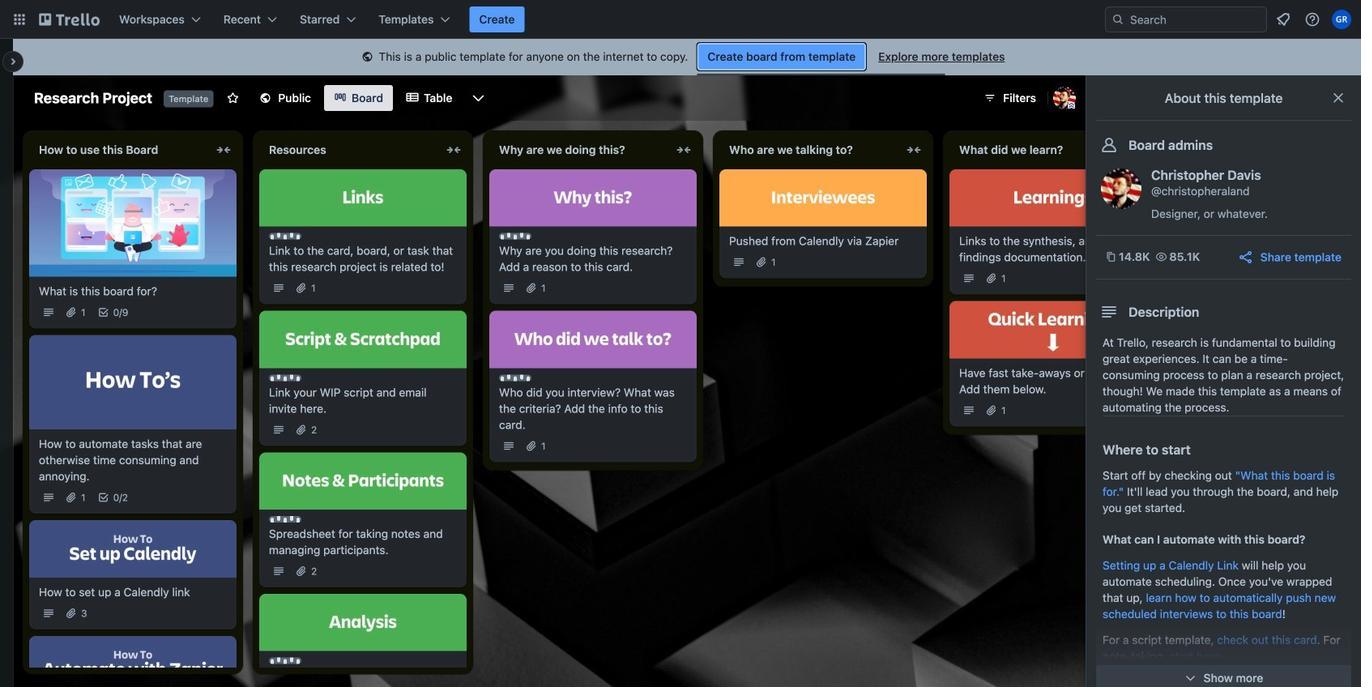 Task type: vqa. For each thing, say whether or not it's contained in the screenshot.
1 Notification IMAGE
no



Task type: describe. For each thing, give the bounding box(es) containing it.
1 collapse list image from the left
[[214, 140, 233, 160]]

sm image
[[359, 49, 376, 66]]

2 collapse list image from the left
[[444, 140, 463, 160]]

customize views image
[[470, 90, 487, 106]]

Board name text field
[[26, 85, 160, 111]]

christopher davis (christopheraland) image
[[1101, 169, 1142, 209]]

Search field
[[1125, 8, 1266, 31]]

0 notifications image
[[1274, 10, 1293, 29]]

this member is an admin of this board. image
[[1068, 102, 1075, 109]]

greg robinson (gregrobinson96) image
[[1332, 10, 1352, 29]]



Task type: locate. For each thing, give the bounding box(es) containing it.
None text field
[[29, 137, 211, 163], [489, 137, 671, 163], [720, 137, 901, 163], [29, 137, 211, 163], [489, 137, 671, 163], [720, 137, 901, 163]]

None text field
[[259, 137, 441, 163], [950, 137, 1131, 163], [259, 137, 441, 163], [950, 137, 1131, 163]]

primary element
[[0, 0, 1361, 39]]

christopher davis (christopheraland) image
[[1053, 87, 1076, 109]]

back to home image
[[39, 6, 100, 32]]

open information menu image
[[1305, 11, 1321, 28]]

star or unstar board image
[[226, 92, 239, 105]]

color: black, title: "needs personalization" element
[[269, 233, 301, 240], [499, 233, 532, 240], [269, 375, 301, 381], [499, 375, 532, 381], [269, 516, 301, 523], [269, 658, 301, 664]]

search image
[[1112, 13, 1125, 26]]

1 horizontal spatial collapse list image
[[444, 140, 463, 160]]

collapse list image
[[214, 140, 233, 160], [444, 140, 463, 160], [674, 140, 694, 160]]

collapse list image
[[904, 140, 924, 160]]

2 horizontal spatial collapse list image
[[674, 140, 694, 160]]

0 horizontal spatial collapse list image
[[214, 140, 233, 160]]

3 collapse list image from the left
[[674, 140, 694, 160]]



